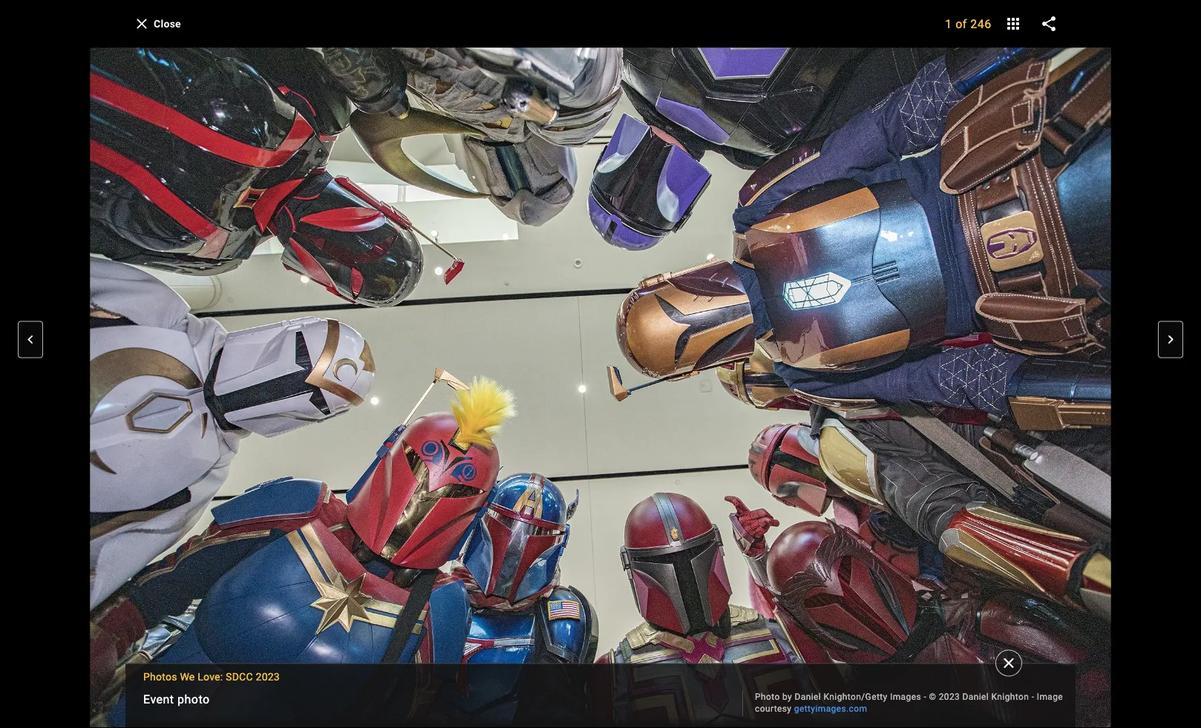 Task type: describe. For each thing, give the bounding box(es) containing it.
of
[[956, 17, 967, 31]]

image
[[1037, 692, 1063, 702]]

main content containing 1 of 246
[[0, 0, 1201, 728]]

courtesy
[[755, 703, 792, 714]]

1 - from the left
[[924, 692, 927, 702]]

clear image
[[133, 15, 151, 32]]

previous image
[[22, 331, 39, 348]]

close image
[[1000, 654, 1018, 672]]

gettyimages.com
[[794, 703, 867, 714]]

2023
[[256, 671, 280, 683]]

photos we love: sdcc 2023
[[143, 671, 280, 683]]

next image
[[1162, 331, 1180, 348]]

photo by daniel knighton/getty images - © 2023 daniel knighton - image courtesy
[[755, 692, 1063, 714]]

© 2023
[[929, 692, 960, 702]]

images
[[890, 692, 921, 702]]

close
[[154, 17, 181, 30]]

knighton/getty
[[824, 692, 888, 702]]



Task type: locate. For each thing, give the bounding box(es) containing it.
1 of 246
[[945, 17, 992, 31]]

gettyimages.com link
[[794, 703, 867, 714]]

-
[[924, 692, 927, 702], [1032, 692, 1034, 702]]

gallery image
[[1004, 15, 1022, 33]]

1 horizontal spatial daniel
[[963, 692, 989, 702]]

- left image
[[1032, 692, 1034, 702]]

event
[[143, 693, 174, 707]]

photos
[[143, 671, 177, 683]]

1 daniel from the left
[[795, 692, 821, 702]]

share on social media image
[[1040, 15, 1058, 33]]

daniel
[[795, 692, 821, 702], [963, 692, 989, 702]]

love:
[[198, 671, 223, 683]]

sdcc
[[226, 671, 253, 683]]

246
[[971, 17, 992, 31]]

knighton
[[992, 692, 1029, 702]]

2 daniel from the left
[[963, 692, 989, 702]]

photo
[[177, 693, 210, 707]]

1
[[945, 17, 952, 31]]

daniel right by
[[795, 692, 821, 702]]

daniel right © 2023
[[963, 692, 989, 702]]

main content
[[0, 0, 1201, 728]]

2 - from the left
[[1032, 692, 1034, 702]]

we
[[180, 671, 195, 683]]

by
[[783, 692, 792, 702]]

1 horizontal spatial -
[[1032, 692, 1034, 702]]

0 horizontal spatial daniel
[[795, 692, 821, 702]]

- left © 2023
[[924, 692, 927, 702]]

0 horizontal spatial -
[[924, 692, 927, 702]]

close button
[[125, 10, 193, 37]]

event photo
[[143, 693, 210, 707]]

photo
[[755, 692, 780, 702]]



Task type: vqa. For each thing, say whether or not it's contained in the screenshot.
+3
no



